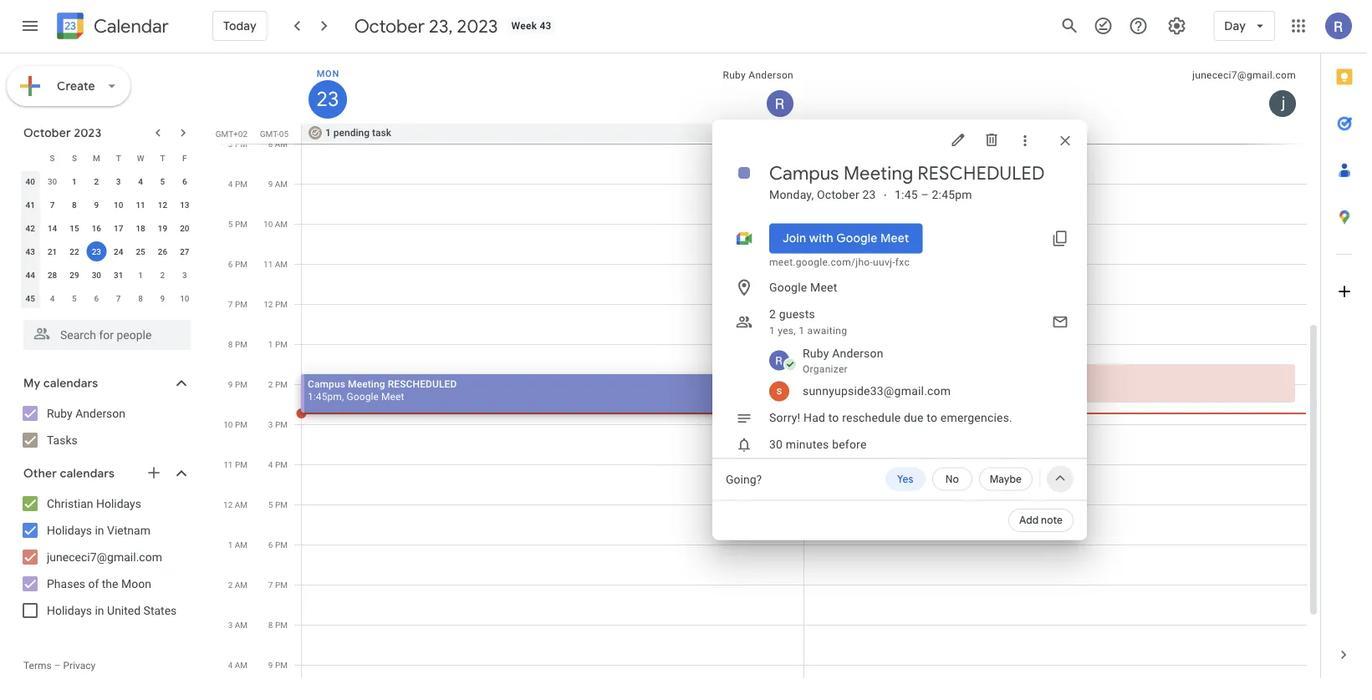 Task type: vqa. For each thing, say whether or not it's contained in the screenshot.


Task type: locate. For each thing, give the bounding box(es) containing it.
junececi7@gmail.com
[[1192, 69, 1296, 81], [47, 551, 162, 564]]

mon
[[317, 68, 340, 79]]

meeting inside meeting 1:30 – 2:30pm
[[810, 368, 848, 380]]

4 pm right 11 pm
[[268, 460, 288, 470]]

43 left 21
[[26, 247, 35, 257]]

10 up 11 pm
[[223, 420, 233, 430]]

,
[[342, 391, 344, 403]]

1 vertical spatial ruby anderson
[[47, 407, 125, 421]]

1 vertical spatial meet
[[810, 281, 837, 295]]

– right '1:45'
[[921, 188, 929, 202]]

22 element
[[64, 242, 84, 262]]

5 left november 6 element
[[72, 293, 77, 304]]

meet up 'fxc'
[[880, 231, 909, 246]]

october for october 2023
[[23, 125, 71, 140]]

10 am
[[263, 219, 288, 229]]

27 element
[[175, 242, 195, 262]]

junececi7@gmail.com inside other calendars list
[[47, 551, 162, 564]]

today
[[223, 18, 256, 33]]

1 in from the top
[[95, 524, 104, 538]]

2:30pm
[[842, 381, 876, 393]]

am up '2 am' on the left bottom of page
[[235, 540, 247, 550]]

4 up 11 element
[[138, 176, 143, 186]]

am up 1 am
[[235, 500, 247, 510]]

0 vertical spatial meet
[[880, 231, 909, 246]]

0 horizontal spatial 6 pm
[[228, 259, 247, 269]]

pm up 11 pm
[[235, 420, 247, 430]]

12 am
[[223, 500, 247, 510]]

7 pm
[[228, 299, 247, 309], [268, 580, 288, 590]]

calendars inside my calendars dropdown button
[[43, 376, 98, 391]]

1 right yes,
[[799, 325, 805, 337]]

pm down "1 pm"
[[275, 380, 288, 390]]

0 horizontal spatial s
[[50, 153, 55, 163]]

pm down 2 pm
[[275, 420, 288, 430]]

row containing 42
[[19, 217, 196, 240]]

ruby anderson organizer
[[803, 347, 884, 375]]

in left 'united'
[[95, 604, 104, 618]]

6 pm right 1 am
[[268, 540, 288, 550]]

0 vertical spatial 12
[[158, 200, 167, 210]]

rescheduled
[[918, 162, 1045, 185], [388, 378, 457, 390]]

1 horizontal spatial october
[[354, 14, 425, 38]]

12 right 11 element
[[158, 200, 167, 210]]

1 vertical spatial 11
[[263, 259, 273, 269]]

am for 12 am
[[235, 500, 247, 510]]

2 vertical spatial –
[[54, 661, 61, 672]]

6 right november 5 element
[[94, 293, 99, 304]]

12 for 12
[[158, 200, 167, 210]]

rescheduled for campus meeting rescheduled monday, october 23 ⋅ 1:45 – 2:45pm
[[918, 162, 1045, 185]]

30 inside 'element'
[[48, 176, 57, 186]]

0 horizontal spatial junececi7@gmail.com
[[47, 551, 162, 564]]

other calendars button
[[3, 461, 207, 487]]

campus up monday,
[[769, 162, 839, 185]]

ruby anderson up 1 pending task row
[[723, 69, 793, 81]]

6 pm left 11 am
[[228, 259, 247, 269]]

0 horizontal spatial 3 pm
[[228, 139, 247, 149]]

1 horizontal spatial 3 pm
[[268, 420, 288, 430]]

4
[[138, 176, 143, 186], [228, 179, 233, 189], [50, 293, 55, 304], [268, 460, 273, 470], [228, 661, 233, 671]]

november 3 element
[[175, 265, 195, 285]]

2 horizontal spatial anderson
[[832, 347, 884, 361]]

calendars up christian holidays
[[60, 467, 115, 482]]

1 left the pending
[[325, 127, 331, 139]]

8 pm left "1 pm"
[[228, 339, 247, 350]]

1 horizontal spatial to
[[927, 411, 937, 425]]

other
[[23, 467, 57, 482]]

going?
[[726, 473, 762, 486]]

23 down mon
[[315, 86, 338, 112]]

week 43
[[511, 20, 552, 32]]

9 pm right 4 am
[[268, 661, 288, 671]]

10
[[114, 200, 123, 210], [263, 219, 273, 229], [180, 293, 189, 304], [223, 420, 233, 430]]

23 right 22 element
[[92, 247, 101, 257]]

1 horizontal spatial google
[[769, 281, 807, 295]]

uuvj-
[[873, 256, 895, 268]]

2 for am
[[228, 580, 233, 590]]

7 row from the top
[[19, 287, 196, 310]]

12 pm
[[264, 299, 288, 309]]

0 vertical spatial junececi7@gmail.com
[[1192, 69, 1296, 81]]

0 vertical spatial october
[[354, 14, 425, 38]]

7 right november 6 element
[[116, 293, 121, 304]]

calendars right my
[[43, 376, 98, 391]]

12 for 12 pm
[[264, 299, 273, 309]]

pm left 2 pm
[[235, 380, 247, 390]]

1 vertical spatial campus
[[308, 378, 345, 390]]

am for 1 am
[[235, 540, 247, 550]]

2 horizontal spatial –
[[921, 188, 929, 202]]

2023 up m
[[74, 125, 102, 140]]

rescheduled inside campus meeting rescheduled 1:45pm , google meet
[[388, 378, 457, 390]]

ruby anderson
[[723, 69, 793, 81], [47, 407, 125, 421]]

30 right 29 element
[[92, 270, 101, 280]]

2:45pm
[[932, 188, 972, 202]]

4 pm left 9 am
[[228, 179, 247, 189]]

2 guests 1 yes, 1 awaiting
[[769, 308, 847, 337]]

1:45
[[895, 188, 918, 202]]

am for 10 am
[[275, 219, 288, 229]]

join with google meet link
[[769, 224, 923, 254]]

2023 right 23,
[[457, 14, 498, 38]]

ruby inside ruby anderson organizer
[[803, 347, 829, 361]]

1 horizontal spatial ruby anderson
[[723, 69, 793, 81]]

2 horizontal spatial october
[[817, 188, 859, 202]]

6 row from the top
[[19, 263, 196, 287]]

t right w
[[160, 153, 165, 163]]

0 horizontal spatial –
[[54, 661, 61, 672]]

30 element
[[86, 265, 106, 285]]

2 row from the top
[[19, 170, 196, 193]]

0 horizontal spatial 7 pm
[[228, 299, 247, 309]]

0 horizontal spatial campus
[[308, 378, 345, 390]]

holidays down phases
[[47, 604, 92, 618]]

12 down 11 am
[[264, 299, 273, 309]]

2 down 1 am
[[228, 580, 233, 590]]

0 horizontal spatial 43
[[26, 247, 35, 257]]

google inside campus meeting rescheduled 1:45pm , google meet
[[347, 391, 379, 403]]

5 pm right 12 am
[[268, 500, 288, 510]]

sorry! had to reschedule due to emergencies.
[[769, 411, 1013, 425]]

43
[[540, 20, 552, 32], [26, 247, 35, 257]]

None search field
[[0, 314, 207, 350]]

1 horizontal spatial 9 pm
[[268, 661, 288, 671]]

1:45pm
[[308, 391, 342, 403]]

1 horizontal spatial 5 pm
[[268, 500, 288, 510]]

2 horizontal spatial 30
[[769, 438, 783, 452]]

1 vertical spatial in
[[95, 604, 104, 618]]

am up 4 am
[[235, 620, 247, 630]]

23 inside "cell"
[[92, 247, 101, 257]]

8 left "1 pm"
[[228, 339, 233, 350]]

0 horizontal spatial ruby
[[47, 407, 73, 421]]

20 element
[[175, 218, 195, 238]]

meeting for campus meeting rescheduled monday, october 23 ⋅ 1:45 – 2:45pm
[[844, 162, 913, 185]]

rescheduled for campus meeting rescheduled 1:45pm , google meet
[[388, 378, 457, 390]]

9 pm
[[228, 380, 247, 390], [268, 661, 288, 671]]

5 row from the top
[[19, 240, 196, 263]]

october up september 30 'element'
[[23, 125, 71, 140]]

ruby anderson inside my calendars "list"
[[47, 407, 125, 421]]

0 horizontal spatial 12
[[158, 200, 167, 210]]

row group
[[19, 170, 196, 310]]

4 down 3 am
[[228, 661, 233, 671]]

1 horizontal spatial ruby
[[723, 69, 746, 81]]

0 horizontal spatial 30
[[48, 176, 57, 186]]

meeting for campus meeting rescheduled 1:45pm , google meet
[[348, 378, 385, 390]]

1 left yes,
[[769, 325, 775, 337]]

0 vertical spatial calendars
[[43, 376, 98, 391]]

of
[[88, 577, 99, 591]]

phases of the moon
[[47, 577, 151, 591]]

campus for campus meeting rescheduled 1:45pm , google meet
[[308, 378, 345, 390]]

12
[[158, 200, 167, 210], [264, 299, 273, 309], [223, 500, 233, 510]]

0 vertical spatial 9 pm
[[228, 380, 247, 390]]

rescheduled inside campus meeting rescheduled monday, october 23 ⋅ 1:45 – 2:45pm
[[918, 162, 1045, 185]]

4 right 11 pm
[[268, 460, 273, 470]]

tab list
[[1321, 54, 1367, 632]]

14
[[48, 223, 57, 233]]

2 vertical spatial meet
[[381, 391, 404, 403]]

29 element
[[64, 265, 84, 285]]

6 left 11 am
[[228, 259, 233, 269]]

1 vertical spatial rescheduled
[[388, 378, 457, 390]]

2 vertical spatial anderson
[[75, 407, 125, 421]]

2 vertical spatial ruby
[[47, 407, 73, 421]]

1 horizontal spatial –
[[832, 381, 839, 393]]

1 horizontal spatial 2023
[[457, 14, 498, 38]]

0 vertical spatial 43
[[540, 20, 552, 32]]

campus inside campus meeting rescheduled 1:45pm , google meet
[[308, 378, 345, 390]]

1 vertical spatial holidays
[[47, 524, 92, 538]]

Search for people text field
[[33, 320, 181, 350]]

26
[[158, 247, 167, 257]]

1 vertical spatial junececi7@gmail.com
[[47, 551, 162, 564]]

0 vertical spatial ruby anderson
[[723, 69, 793, 81]]

11 inside "october 2023" grid
[[136, 200, 145, 210]]

1 vertical spatial 7 pm
[[268, 580, 288, 590]]

12 for 12 am
[[223, 500, 233, 510]]

0 vertical spatial 11
[[136, 200, 145, 210]]

meeting inside campus meeting rescheduled monday, october 23 ⋅ 1:45 – 2:45pm
[[844, 162, 913, 185]]

1 vertical spatial google
[[769, 281, 807, 295]]

1 am
[[228, 540, 247, 550]]

october up join with google meet link
[[817, 188, 859, 202]]

am down 9 am
[[275, 219, 288, 229]]

0 vertical spatial ruby
[[723, 69, 746, 81]]

google up meet.google.com/jho-uuvj-fxc
[[836, 231, 878, 246]]

0 horizontal spatial 23
[[92, 247, 101, 257]]

monday, october 23, today element
[[309, 80, 347, 119]]

t right m
[[116, 153, 121, 163]]

21
[[48, 247, 57, 257]]

23 left ⋅
[[862, 188, 876, 202]]

2 vertical spatial 23
[[92, 247, 101, 257]]

2 inside november 2 element
[[160, 270, 165, 280]]

calendars
[[43, 376, 98, 391], [60, 467, 115, 482]]

0 vertical spatial 8 pm
[[228, 339, 247, 350]]

october 23, 2023
[[354, 14, 498, 38]]

1 horizontal spatial anderson
[[749, 69, 793, 81]]

had
[[804, 411, 825, 425]]

google inside button
[[769, 281, 807, 295]]

45
[[26, 293, 35, 304]]

holidays down christian
[[47, 524, 92, 538]]

google
[[836, 231, 878, 246], [769, 281, 807, 295], [347, 391, 379, 403]]

12 element
[[153, 195, 173, 215]]

12 down 11 pm
[[223, 500, 233, 510]]

6 up '13' element
[[182, 176, 187, 186]]

42
[[26, 223, 35, 233]]

8 left "november 9" element
[[138, 293, 143, 304]]

1 pending task button
[[302, 124, 794, 142]]

5 left 10 am
[[228, 219, 233, 229]]

in down christian holidays
[[95, 524, 104, 538]]

meet down meet.google.com/jho-
[[810, 281, 837, 295]]

other calendars
[[23, 467, 115, 482]]

2 in from the top
[[95, 604, 104, 618]]

united
[[107, 604, 141, 618]]

9 up 10 pm
[[228, 380, 233, 390]]

0 vertical spatial rescheduled
[[918, 162, 1045, 185]]

10 right "november 9" element
[[180, 293, 189, 304]]

october
[[354, 14, 425, 38], [23, 125, 71, 140], [817, 188, 859, 202]]

11 right 10 element
[[136, 200, 145, 210]]

8 pm right 3 am
[[268, 620, 288, 630]]

5
[[160, 176, 165, 186], [228, 219, 233, 229], [72, 293, 77, 304], [268, 500, 273, 510]]

10 inside november 10 element
[[180, 293, 189, 304]]

calendars for other calendars
[[60, 467, 115, 482]]

3 pm left gmt-
[[228, 139, 247, 149]]

1 vertical spatial 43
[[26, 247, 35, 257]]

hide additional actions image
[[1052, 470, 1069, 487]]

am for 4 am
[[235, 661, 247, 671]]

1 horizontal spatial t
[[160, 153, 165, 163]]

day
[[1224, 18, 1246, 33]]

1 horizontal spatial junececi7@gmail.com
[[1192, 69, 1296, 81]]

1 vertical spatial 3 pm
[[268, 420, 288, 430]]

1 vertical spatial 30
[[92, 270, 101, 280]]

4 row from the top
[[19, 217, 196, 240]]

am for 11 am
[[275, 259, 288, 269]]

9 am
[[268, 179, 288, 189]]

1 vertical spatial 4 pm
[[268, 460, 288, 470]]

23 column header
[[302, 54, 804, 124]]

row group containing 40
[[19, 170, 196, 310]]

in for united
[[95, 604, 104, 618]]

s up september 30 'element'
[[50, 153, 55, 163]]

to right due
[[927, 411, 937, 425]]

2 s from the left
[[72, 153, 77, 163]]

row
[[19, 146, 196, 170], [19, 170, 196, 193], [19, 193, 196, 217], [19, 217, 196, 240], [19, 240, 196, 263], [19, 263, 196, 287], [19, 287, 196, 310]]

2 horizontal spatial google
[[836, 231, 878, 246]]

2 left november 3 element at left top
[[160, 270, 165, 280]]

29
[[70, 270, 79, 280]]

meet inside campus meeting rescheduled 1:45pm , google meet
[[381, 391, 404, 403]]

10 up 11 am
[[263, 219, 273, 229]]

0 vertical spatial 4 pm
[[228, 179, 247, 189]]

1 horizontal spatial 43
[[540, 20, 552, 32]]

add note button
[[1008, 509, 1074, 533]]

1 vertical spatial anderson
[[832, 347, 884, 361]]

main drawer image
[[20, 16, 40, 36]]

5 inside november 5 element
[[72, 293, 77, 304]]

13
[[180, 200, 189, 210]]

23, today element
[[86, 242, 106, 262]]

anderson
[[749, 69, 793, 81], [832, 347, 884, 361], [75, 407, 125, 421]]

in
[[95, 524, 104, 538], [95, 604, 104, 618]]

the
[[102, 577, 118, 591]]

yes button
[[885, 468, 925, 491]]

1 vertical spatial calendars
[[60, 467, 115, 482]]

0 vertical spatial google
[[836, 231, 878, 246]]

44
[[26, 270, 35, 280]]

0 vertical spatial in
[[95, 524, 104, 538]]

row containing 40
[[19, 170, 196, 193]]

campus inside campus meeting rescheduled monday, october 23 ⋅ 1:45 – 2:45pm
[[769, 162, 839, 185]]

calendars inside other calendars dropdown button
[[60, 467, 115, 482]]

2 vertical spatial 11
[[223, 460, 233, 470]]

0 vertical spatial 2023
[[457, 14, 498, 38]]

2 vertical spatial holidays
[[47, 604, 92, 618]]

5 pm left 10 am
[[228, 219, 247, 229]]

2 horizontal spatial 23
[[862, 188, 876, 202]]

october for october 23, 2023
[[354, 14, 425, 38]]

my calendars list
[[3, 401, 207, 454]]

october inside campus meeting rescheduled monday, october 23 ⋅ 1:45 – 2:45pm
[[817, 188, 859, 202]]

1 vertical spatial 23
[[862, 188, 876, 202]]

7 right 41
[[50, 200, 55, 210]]

0 horizontal spatial t
[[116, 153, 121, 163]]

0 vertical spatial –
[[921, 188, 929, 202]]

18
[[136, 223, 145, 233]]

1 vertical spatial –
[[832, 381, 839, 393]]

holidays for holidays in vietnam
[[47, 524, 92, 538]]

holidays for holidays in united states
[[47, 604, 92, 618]]

1 horizontal spatial 7 pm
[[268, 580, 288, 590]]

– right terms link
[[54, 661, 61, 672]]

2 horizontal spatial 12
[[264, 299, 273, 309]]

0 vertical spatial 23
[[315, 86, 338, 112]]

1:30
[[810, 381, 830, 393]]

junececi7@gmail.com inside 23 grid
[[1192, 69, 1296, 81]]

calendars for my calendars
[[43, 376, 98, 391]]

11 for 11 pm
[[223, 460, 233, 470]]

1 horizontal spatial 11
[[223, 460, 233, 470]]

0 vertical spatial campus
[[769, 162, 839, 185]]

1 vertical spatial ruby
[[803, 347, 829, 361]]

11 for 11 am
[[263, 259, 273, 269]]

anderson down my calendars dropdown button
[[75, 407, 125, 421]]

10 inside 10 element
[[114, 200, 123, 210]]

10 element
[[108, 195, 129, 215]]

ruby anderson down my calendars dropdown button
[[47, 407, 125, 421]]

meet inside button
[[810, 281, 837, 295]]

anderson up meeting 1:30 – 2:30pm
[[832, 347, 884, 361]]

2 vertical spatial 30
[[769, 438, 783, 452]]

3 pm
[[228, 139, 247, 149], [268, 420, 288, 430]]

9 right 4 am
[[268, 661, 273, 671]]

12 inside "october 2023" grid
[[158, 200, 167, 210]]

30 for 30 minutes before
[[769, 438, 783, 452]]

privacy
[[63, 661, 96, 672]]

1 inside "element"
[[138, 270, 143, 280]]

3 right 10 pm
[[268, 420, 273, 430]]

30 right 40
[[48, 176, 57, 186]]

1 vertical spatial october
[[23, 125, 71, 140]]

1 vertical spatial 6 pm
[[268, 540, 288, 550]]

1 horizontal spatial 30
[[92, 270, 101, 280]]

november 2 element
[[153, 265, 173, 285]]

create button
[[7, 66, 130, 106]]

1 horizontal spatial campus
[[769, 162, 839, 185]]

8
[[268, 139, 273, 149], [72, 200, 77, 210], [138, 293, 143, 304], [228, 339, 233, 350], [268, 620, 273, 630]]

row containing 43
[[19, 240, 196, 263]]

05
[[279, 129, 288, 139]]

2 inside the 2 guests 1 yes, 1 awaiting
[[769, 308, 776, 321]]

6 pm
[[228, 259, 247, 269], [268, 540, 288, 550]]

no button
[[932, 468, 972, 491]]

s
[[50, 153, 55, 163], [72, 153, 77, 163]]

8 right 3 am
[[268, 620, 273, 630]]

1 row from the top
[[19, 146, 196, 170]]

october left 23,
[[354, 14, 425, 38]]

0 horizontal spatial rescheduled
[[388, 378, 457, 390]]

meeting inside campus meeting rescheduled 1:45pm , google meet
[[348, 378, 385, 390]]

2 horizontal spatial 11
[[263, 259, 273, 269]]

campus up 1:45pm
[[308, 378, 345, 390]]

2 for guests
[[769, 308, 776, 321]]

to right had
[[828, 411, 839, 425]]

10 left 11 element
[[114, 200, 123, 210]]

m
[[93, 153, 100, 163]]

30 minutes before
[[769, 438, 867, 452]]

junececi7@gmail.com up phases of the moon
[[47, 551, 162, 564]]

states
[[143, 604, 177, 618]]

google up guests
[[769, 281, 807, 295]]

4 am
[[228, 661, 247, 671]]

8 pm
[[228, 339, 247, 350], [268, 620, 288, 630]]

note
[[1041, 515, 1063, 527]]

am up 9 am
[[275, 139, 288, 149]]

pending
[[333, 127, 370, 139]]

anderson inside my calendars "list"
[[75, 407, 125, 421]]

11 element
[[130, 195, 151, 215]]

november 5 element
[[64, 288, 84, 309]]

– inside meeting 1:30 – 2:30pm
[[832, 381, 839, 393]]

0 vertical spatial anderson
[[749, 69, 793, 81]]

– right 1:30
[[832, 381, 839, 393]]

3 row from the top
[[19, 193, 196, 217]]

7
[[50, 200, 55, 210], [116, 293, 121, 304], [228, 299, 233, 309], [268, 580, 273, 590]]

0 horizontal spatial google
[[347, 391, 379, 403]]

ruby inside 23 column header
[[723, 69, 746, 81]]

1 horizontal spatial meet
[[810, 281, 837, 295]]

0 vertical spatial holidays
[[96, 497, 141, 511]]

sunnyupside33@gmail.com tree item
[[746, 378, 1087, 405]]

1 horizontal spatial s
[[72, 153, 77, 163]]

pm left 10 am
[[235, 219, 247, 229]]



Task type: describe. For each thing, give the bounding box(es) containing it.
fxc
[[895, 256, 910, 268]]

row containing 44
[[19, 263, 196, 287]]

10 for 10 pm
[[223, 420, 233, 430]]

pm right 4 am
[[275, 661, 288, 671]]

meet.google.com/jho-
[[769, 256, 873, 268]]

christian holidays
[[47, 497, 141, 511]]

minutes
[[786, 438, 829, 452]]

terms
[[23, 661, 52, 672]]

1 right september 30 'element'
[[72, 176, 77, 186]]

3 right november 2 element
[[182, 270, 187, 280]]

8 up 15 element
[[72, 200, 77, 210]]

2 am
[[228, 580, 247, 590]]

1 down 12 am
[[228, 540, 233, 550]]

1 t from the left
[[116, 153, 121, 163]]

day button
[[1213, 6, 1275, 46]]

20
[[180, 223, 189, 233]]

4 left november 5 element
[[50, 293, 55, 304]]

11 pm
[[223, 460, 247, 470]]

settings menu image
[[1167, 16, 1187, 36]]

0 horizontal spatial 4 pm
[[228, 179, 247, 189]]

1 inside button
[[325, 127, 331, 139]]

8 am
[[268, 139, 288, 149]]

7 left 12 pm
[[228, 299, 233, 309]]

pm right 11 pm
[[275, 460, 288, 470]]

campus meeting rescheduled monday, october 23 ⋅ 1:45 – 2:45pm
[[769, 162, 1045, 202]]

september 30 element
[[42, 171, 62, 191]]

pm left 9 am
[[235, 179, 247, 189]]

26 element
[[153, 242, 173, 262]]

pm down 10 pm
[[235, 460, 247, 470]]

today button
[[212, 6, 267, 46]]

with
[[809, 231, 834, 246]]

pm right 1 am
[[275, 540, 288, 550]]

november 8 element
[[130, 288, 151, 309]]

1 horizontal spatial 6 pm
[[268, 540, 288, 550]]

1 pending task
[[325, 127, 391, 139]]

moon
[[121, 577, 151, 591]]

31
[[114, 270, 123, 280]]

anderson inside ruby anderson organizer
[[832, 347, 884, 361]]

join with google meet
[[783, 231, 909, 246]]

0 horizontal spatial 9 pm
[[228, 380, 247, 390]]

25 element
[[130, 242, 151, 262]]

christian
[[47, 497, 93, 511]]

10 for 10 element
[[114, 200, 123, 210]]

november 6 element
[[86, 288, 106, 309]]

google meet button
[[712, 275, 1087, 301]]

pm left 12 pm
[[235, 299, 247, 309]]

meeting 1:30 – 2:30pm
[[810, 368, 876, 393]]

2 to from the left
[[927, 411, 937, 425]]

10 pm
[[223, 420, 247, 430]]

14 element
[[42, 218, 62, 238]]

google meet
[[769, 281, 837, 295]]

reschedule
[[842, 411, 901, 425]]

1 to from the left
[[828, 411, 839, 425]]

in for vietnam
[[95, 524, 104, 538]]

gmt+02
[[215, 129, 247, 139]]

0 vertical spatial 5 pm
[[228, 219, 247, 229]]

november 1 element
[[130, 265, 151, 285]]

pm right 3 am
[[275, 620, 288, 630]]

pm up "1 pm"
[[275, 299, 288, 309]]

0 vertical spatial 3 pm
[[228, 139, 247, 149]]

6 right 1 am
[[268, 540, 273, 550]]

7 right '2 am' on the left bottom of page
[[268, 580, 273, 590]]

sorry!
[[769, 411, 800, 425]]

privacy link
[[63, 661, 96, 672]]

mon 23
[[315, 68, 340, 112]]

pm right '2 am' on the left bottom of page
[[275, 580, 288, 590]]

1 pending task row
[[294, 124, 1320, 144]]

18 element
[[130, 218, 151, 238]]

30 for september 30 'element'
[[48, 176, 57, 186]]

campus for campus meeting rescheduled monday, october 23 ⋅ 1:45 – 2:45pm
[[769, 162, 839, 185]]

22
[[70, 247, 79, 257]]

due
[[904, 411, 924, 425]]

am for 3 am
[[235, 620, 247, 630]]

november 7 element
[[108, 288, 129, 309]]

task
[[372, 127, 391, 139]]

calendar element
[[54, 9, 169, 46]]

other calendars list
[[3, 491, 207, 625]]

row containing 45
[[19, 287, 196, 310]]

27
[[180, 247, 189, 257]]

0 horizontal spatial 8 pm
[[228, 339, 247, 350]]

24
[[114, 247, 123, 257]]

gmt-05
[[260, 129, 288, 139]]

gmt-
[[260, 129, 279, 139]]

9 left 10 element
[[94, 200, 99, 210]]

vietnam
[[107, 524, 150, 538]]

41
[[26, 200, 35, 210]]

– inside campus meeting rescheduled monday, october 23 ⋅ 1:45 – 2:45pm
[[921, 188, 929, 202]]

maybe
[[990, 473, 1022, 486]]

f
[[182, 153, 187, 163]]

5 up the 12 element
[[160, 176, 165, 186]]

30 for 30 element
[[92, 270, 101, 280]]

43 inside "october 2023" grid
[[26, 247, 35, 257]]

delete event image
[[983, 132, 1000, 148]]

add note
[[1019, 515, 1063, 527]]

calendar
[[94, 15, 169, 38]]

am for 2 am
[[235, 580, 247, 590]]

my calendars button
[[3, 370, 207, 397]]

19
[[158, 223, 167, 233]]

3 left gmt-
[[228, 139, 233, 149]]

week
[[511, 20, 537, 32]]

1 s from the left
[[50, 153, 55, 163]]

9 left november 10 element
[[160, 293, 165, 304]]

ruby anderson inside 23 column header
[[723, 69, 793, 81]]

10 for november 10 element
[[180, 293, 189, 304]]

1 horizontal spatial 4 pm
[[268, 460, 288, 470]]

10 for 10 am
[[263, 219, 273, 229]]

emergencies.
[[940, 411, 1013, 425]]

3 up 4 am
[[228, 620, 233, 630]]

monday,
[[769, 188, 814, 202]]

calendar heading
[[90, 15, 169, 38]]

40
[[26, 176, 35, 186]]

ruby anderson, attending, organizer tree item
[[746, 343, 1087, 378]]

row containing 41
[[19, 193, 196, 217]]

19 element
[[153, 218, 173, 238]]

23,
[[429, 14, 453, 38]]

25
[[136, 247, 145, 257]]

my calendars
[[23, 376, 98, 391]]

2 t from the left
[[160, 153, 165, 163]]

phases
[[47, 577, 85, 591]]

1 horizontal spatial 8 pm
[[268, 620, 288, 630]]

1 vertical spatial 5 pm
[[268, 500, 288, 510]]

31 element
[[108, 265, 129, 285]]

sunnyupside33@gmail.com
[[803, 385, 951, 398]]

pm left 11 am
[[235, 259, 247, 269]]

21 element
[[42, 242, 62, 262]]

am for 9 am
[[275, 179, 288, 189]]

13 element
[[175, 195, 195, 215]]

9 up 10 am
[[268, 179, 273, 189]]

15 element
[[64, 218, 84, 238]]

2 down m
[[94, 176, 99, 186]]

1 down 12 pm
[[268, 339, 273, 350]]

row containing s
[[19, 146, 196, 170]]

guests tree
[[706, 343, 1087, 405]]

pm left gmt-
[[235, 139, 247, 149]]

am for 8 am
[[275, 139, 288, 149]]

holidays in united states
[[47, 604, 177, 618]]

23 inside mon 23
[[315, 86, 338, 112]]

23 cell
[[85, 240, 107, 263]]

23 inside campus meeting rescheduled monday, october 23 ⋅ 1:45 – 2:45pm
[[862, 188, 876, 202]]

join
[[783, 231, 806, 246]]

2 pm
[[268, 380, 288, 390]]

2 for pm
[[268, 380, 273, 390]]

terms link
[[23, 661, 52, 672]]

terms – privacy
[[23, 661, 96, 672]]

⋅
[[883, 188, 888, 202]]

28
[[48, 270, 57, 280]]

add
[[1019, 515, 1039, 527]]

0 vertical spatial 6 pm
[[228, 259, 247, 269]]

17
[[114, 223, 123, 233]]

5 right 12 am
[[268, 500, 273, 510]]

yes
[[897, 473, 913, 486]]

anderson inside 23 column header
[[749, 69, 793, 81]]

november 4 element
[[42, 288, 62, 309]]

2 horizontal spatial meet
[[880, 231, 909, 246]]

3 up 10 element
[[116, 176, 121, 186]]

november 10 element
[[175, 288, 195, 309]]

pm up 2 pm
[[275, 339, 288, 350]]

24 element
[[108, 242, 129, 262]]

pm left "1 pm"
[[235, 339, 247, 350]]

11 am
[[263, 259, 288, 269]]

4 left 9 am
[[228, 179, 233, 189]]

maybe button
[[979, 468, 1033, 491]]

1 vertical spatial 9 pm
[[268, 661, 288, 671]]

awaiting
[[807, 325, 847, 337]]

october 2023 grid
[[16, 146, 196, 310]]

october 2023
[[23, 125, 102, 140]]

november 9 element
[[153, 288, 173, 309]]

1 vertical spatial 2023
[[74, 125, 102, 140]]

row group inside "october 2023" grid
[[19, 170, 196, 310]]

create
[[57, 79, 95, 94]]

8 left 05
[[268, 139, 273, 149]]

17 element
[[108, 218, 129, 238]]

16 element
[[86, 218, 106, 238]]

organizer
[[803, 363, 848, 375]]

28 element
[[42, 265, 62, 285]]

16
[[92, 223, 101, 233]]

campus meeting rescheduled 1:45pm , google meet
[[308, 378, 457, 403]]

ruby inside my calendars "list"
[[47, 407, 73, 421]]

before
[[832, 438, 867, 452]]

add other calendars image
[[145, 465, 162, 482]]

11 for 11
[[136, 200, 145, 210]]

pm right 12 am
[[275, 500, 288, 510]]

23 grid
[[214, 54, 1320, 680]]

campus meeting rescheduled heading
[[769, 162, 1045, 185]]



